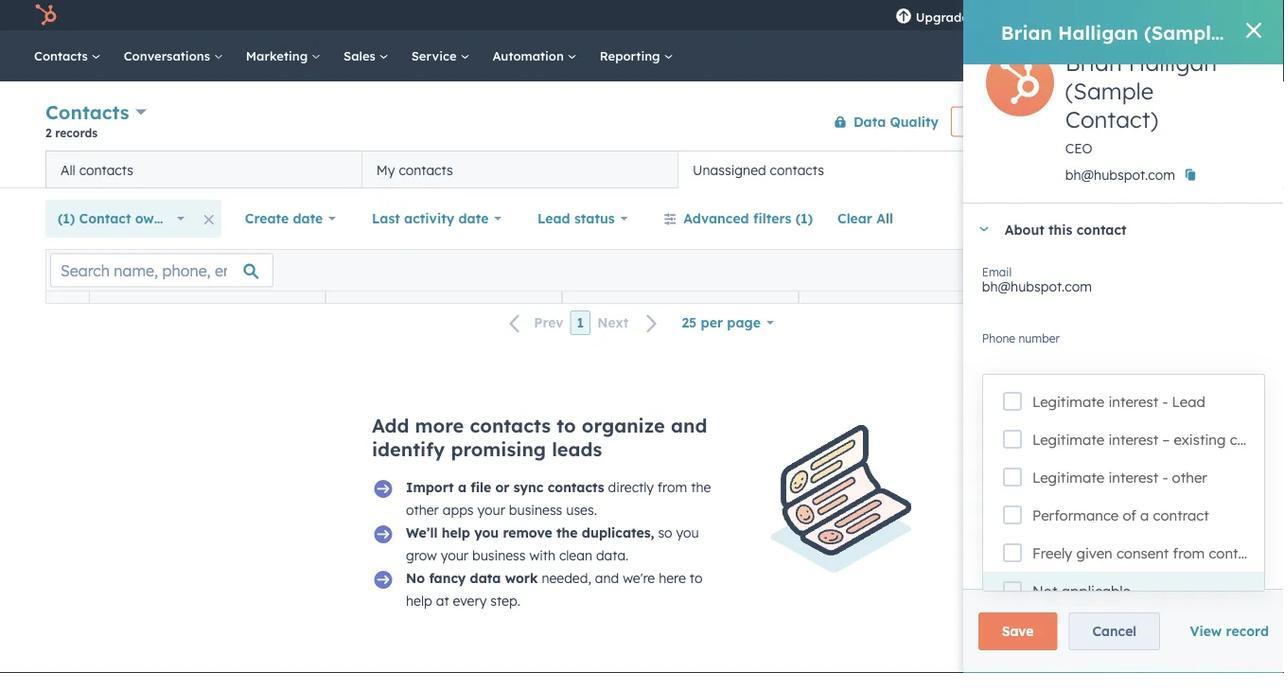 Task type: vqa. For each thing, say whether or not it's contained in the screenshot.


Task type: locate. For each thing, give the bounding box(es) containing it.
legitimate interest – existing custome
[[1033, 431, 1284, 449]]

0 vertical spatial other
[[1172, 469, 1208, 487]]

contract
[[1153, 506, 1210, 524]]

1 you from the left
[[474, 524, 499, 541]]

settings image
[[1107, 8, 1124, 25]]

interest up the lead popup button
[[1109, 469, 1159, 487]]

this
[[1049, 221, 1073, 237]]

status down my contacts button
[[575, 210, 615, 227]]

lead status
[[538, 210, 615, 227], [982, 532, 1045, 547]]

2 you from the left
[[676, 524, 699, 541]]

filters
[[753, 210, 792, 227]]

1 vertical spatial halligan
[[1129, 48, 1217, 77]]

2 legitimate from the top
[[1033, 431, 1105, 449]]

owner up town
[[1028, 376, 1061, 390]]

owner up search name, phone, email addresses, or company search field
[[135, 210, 176, 227]]

all views link
[[1157, 151, 1239, 188]]

contact down the contract
[[1209, 544, 1260, 562]]

lead inside popup button
[[982, 502, 1013, 518]]

conversations link
[[112, 30, 235, 81]]

2 vertical spatial interest
[[1109, 469, 1159, 487]]

contacts up the import a file or sync contacts on the left bottom of page
[[470, 414, 551, 437]]

–
[[1163, 431, 1170, 449]]

to
[[557, 414, 576, 437], [690, 570, 703, 586]]

your up the fancy
[[441, 547, 469, 564]]

marketplaces button
[[1024, 0, 1064, 30]]

1 (1) from the left
[[58, 210, 75, 227]]

2 (1) from the left
[[796, 210, 813, 227]]

1 vertical spatial (sample
[[1066, 77, 1154, 105]]

0 horizontal spatial import
[[406, 479, 454, 496]]

0 vertical spatial contact
[[79, 210, 131, 227]]

create down "all contacts" button
[[245, 210, 289, 227]]

lead down lifecycle
[[982, 502, 1013, 518]]

all
[[1169, 161, 1186, 177], [61, 161, 75, 178], [877, 210, 894, 227]]

a left file
[[458, 479, 467, 496]]

1 horizontal spatial a
[[1141, 506, 1149, 524]]

1 horizontal spatial other
[[1172, 469, 1208, 487]]

1
[[577, 314, 584, 331]]

lead status inside popup button
[[538, 210, 615, 227]]

1 horizontal spatial and
[[671, 414, 707, 437]]

to inside add more contacts to organize and identify promising leads
[[557, 414, 576, 437]]

service link
[[400, 30, 481, 81]]

cancel
[[1093, 623, 1137, 639]]

contact inside about this contact 'dropdown button'
[[1077, 221, 1127, 237]]

last activity date button
[[360, 200, 514, 238]]

you inside so you grow your business with clean data.
[[676, 524, 699, 541]]

(1) down all contacts
[[58, 210, 75, 227]]

brian
[[1001, 20, 1053, 44], [1066, 48, 1122, 77]]

0 horizontal spatial all
[[61, 161, 75, 178]]

0 horizontal spatial contact
[[79, 210, 131, 227]]

help down apps
[[442, 524, 470, 541]]

1 horizontal spatial all
[[877, 210, 894, 227]]

all left views
[[1169, 161, 1186, 177]]

promising
[[451, 437, 546, 461]]

0 vertical spatial help
[[442, 524, 470, 541]]

to right here
[[690, 570, 703, 586]]

legitimate for legitimate interest - lead
[[1033, 393, 1105, 411]]

and down data.
[[595, 570, 619, 586]]

interest for other
[[1109, 469, 1159, 487]]

the up clean
[[557, 524, 578, 541]]

bh@hubspot.com up number
[[982, 278, 1092, 295]]

0 vertical spatial interest
[[1109, 393, 1159, 411]]

1 horizontal spatial your
[[478, 502, 505, 518]]

1 horizontal spatial create
[[1143, 115, 1179, 129]]

lead down my contacts button
[[538, 210, 570, 227]]

0 horizontal spatial last
[[372, 210, 400, 227]]

lead status down my contacts button
[[538, 210, 615, 227]]

contact up funky
[[982, 376, 1025, 390]]

contacts down hubspot link
[[34, 48, 92, 63]]

brian inside brian halligan (sample contact) ceo
[[1066, 48, 1122, 77]]

1 horizontal spatial add
[[1035, 161, 1061, 177]]

and right organize
[[671, 414, 707, 437]]

with
[[529, 547, 556, 564]]

1 vertical spatial add
[[372, 414, 409, 437]]

other inside list box
[[1172, 469, 1208, 487]]

- for lead
[[1163, 393, 1168, 411]]

last activity date
[[372, 210, 489, 227]]

bh@hubspot.com down ceo
[[1066, 167, 1176, 183]]

help image
[[1075, 9, 1092, 26]]

1 vertical spatial lead status
[[982, 532, 1045, 547]]

date
[[293, 210, 323, 227], [459, 210, 489, 227]]

1 vertical spatial and
[[595, 570, 619, 586]]

0 horizontal spatial your
[[441, 547, 469, 564]]

business up data at the bottom left of the page
[[472, 547, 526, 564]]

1 horizontal spatial you
[[676, 524, 699, 541]]

next
[[597, 314, 629, 331]]

legitimate up the performance
[[1033, 469, 1105, 487]]

directly from the other apps your business uses.
[[406, 479, 711, 518]]

the right directly
[[691, 479, 711, 496]]

0 vertical spatial import
[[1062, 115, 1100, 129]]

advanced filters (1) button
[[652, 200, 825, 238]]

Search HubSpot search field
[[1019, 40, 1250, 72]]

import
[[1062, 115, 1100, 129], [406, 479, 454, 496]]

contacts up 'records'
[[45, 100, 129, 124]]

import inside 'button'
[[1062, 115, 1100, 129]]

pagination navigation
[[498, 310, 670, 336]]

0 vertical spatial create
[[1143, 115, 1179, 129]]

my
[[377, 161, 395, 178]]

menu
[[882, 0, 1262, 30]]

list box
[[983, 375, 1284, 610]]

3 legitimate from the top
[[1033, 469, 1105, 487]]

2 - from the top
[[1163, 469, 1168, 487]]

1 vertical spatial status
[[1012, 532, 1045, 547]]

interest left – at the right of page
[[1109, 431, 1159, 449]]

legitimate interest - other
[[1033, 469, 1208, 487]]

you left remove
[[474, 524, 499, 541]]

actions button
[[951, 106, 1034, 137]]

brian up edit popup button on the right top
[[1001, 20, 1053, 44]]

0 vertical spatial and
[[671, 414, 707, 437]]

status up timing
[[1012, 532, 1045, 547]]

marketplaces image
[[1035, 9, 1052, 26]]

1 vertical spatial other
[[406, 502, 439, 518]]

grow
[[406, 547, 437, 564]]

town
[[1023, 398, 1055, 414]]

bad timing
[[982, 554, 1051, 570]]

you right so
[[676, 524, 699, 541]]

0 vertical spatial contact
[[1182, 115, 1223, 129]]

conversations
[[124, 48, 214, 63]]

brian halligan (sample conta
[[1001, 20, 1284, 44]]

0 vertical spatial add
[[1035, 161, 1061, 177]]

contact owner
[[982, 376, 1061, 390]]

1 vertical spatial your
[[441, 547, 469, 564]]

interest for lead
[[1109, 393, 1159, 411]]

0 vertical spatial owner
[[135, 210, 176, 227]]

performance
[[1033, 506, 1119, 524]]

1 vertical spatial a
[[1141, 506, 1149, 524]]

activity
[[404, 210, 455, 227]]

file
[[471, 479, 491, 496]]

0 vertical spatial lead status
[[538, 210, 615, 227]]

your inside so you grow your business with clean data.
[[441, 547, 469, 564]]

0 horizontal spatial date
[[293, 210, 323, 227]]

import for import
[[1062, 115, 1100, 129]]

0 horizontal spatial a
[[458, 479, 467, 496]]

create for create contact
[[1143, 115, 1179, 129]]

0 horizontal spatial owner
[[135, 210, 176, 227]]

0 vertical spatial legitimate
[[1033, 393, 1105, 411]]

0 vertical spatial the
[[691, 479, 711, 496]]

no fancy data work
[[406, 570, 538, 586]]

advanced
[[684, 210, 749, 227]]

last inside last activity date popup button
[[372, 210, 400, 227]]

needed, and we're here to help at every step.
[[406, 570, 703, 609]]

-
[[1163, 393, 1168, 411], [1163, 469, 1168, 487]]

contact right 'this'
[[1077, 221, 1127, 237]]

here
[[659, 570, 686, 586]]

1 vertical spatial to
[[690, 570, 703, 586]]

menu item
[[982, 0, 986, 30]]

other up the we'll
[[406, 502, 439, 518]]

1 vertical spatial business
[[472, 547, 526, 564]]

close image
[[1247, 23, 1262, 38]]

1 horizontal spatial date
[[459, 210, 489, 227]]

actions
[[967, 115, 1007, 129]]

0 vertical spatial brian
[[1001, 20, 1053, 44]]

0 horizontal spatial create
[[245, 210, 289, 227]]

1 vertical spatial brian
[[1066, 48, 1122, 77]]

1 vertical spatial the
[[557, 524, 578, 541]]

import up ceo
[[1062, 115, 1100, 129]]

a right of
[[1141, 506, 1149, 524]]

from down the contract
[[1173, 544, 1205, 562]]

legitimate down town
[[1033, 431, 1105, 449]]

interest
[[1109, 393, 1159, 411], [1109, 431, 1159, 449], [1109, 469, 1159, 487]]

2 vertical spatial contact
[[1209, 544, 1260, 562]]

halligan inside brian halligan (sample contact) ceo
[[1129, 48, 1217, 77]]

0 horizontal spatial to
[[557, 414, 576, 437]]

add left view
[[1035, 161, 1061, 177]]

1 vertical spatial legitimate
[[1033, 431, 1105, 449]]

1 horizontal spatial the
[[691, 479, 711, 496]]

1 vertical spatial interest
[[1109, 431, 1159, 449]]

0 horizontal spatial add
[[372, 414, 409, 437]]

contacts inside contacts 'link'
[[34, 48, 92, 63]]

1 - from the top
[[1163, 393, 1168, 411]]

last left the activity
[[372, 210, 400, 227]]

1 vertical spatial contacts
[[45, 100, 129, 124]]

marketing
[[246, 48, 311, 63]]

other inside 'directly from the other apps your business uses.'
[[406, 502, 439, 518]]

list box containing legitimate interest - lead
[[983, 375, 1284, 610]]

0 horizontal spatial the
[[557, 524, 578, 541]]

we're
[[623, 570, 655, 586]]

records
[[55, 125, 98, 140]]

all views
[[1169, 161, 1227, 177]]

0 horizontal spatial help
[[406, 593, 432, 609]]

add inside add more contacts to organize and identify promising leads
[[372, 414, 409, 437]]

0 vertical spatial to
[[557, 414, 576, 437]]

import up apps
[[406, 479, 454, 496]]

0 horizontal spatial other
[[406, 502, 439, 518]]

to left organize
[[557, 414, 576, 437]]

brian down help image
[[1066, 48, 1122, 77]]

the
[[691, 479, 711, 496], [557, 524, 578, 541]]

0 vertical spatial contacts
[[34, 48, 92, 63]]

2 vertical spatial legitimate
[[1033, 469, 1105, 487]]

Last contacted text field
[[982, 439, 1266, 469]]

1 vertical spatial contact
[[1077, 221, 1127, 237]]

interest for existing
[[1109, 431, 1159, 449]]

data
[[854, 113, 886, 130]]

contacts up filters
[[770, 161, 824, 178]]

help down no on the left of page
[[406, 593, 432, 609]]

all inside button
[[877, 210, 894, 227]]

brian for contact)
[[1066, 48, 1122, 77]]

1 horizontal spatial to
[[690, 570, 703, 586]]

2 date from the left
[[459, 210, 489, 227]]

1 vertical spatial create
[[245, 210, 289, 227]]

1 horizontal spatial import
[[1062, 115, 1100, 129]]

(sample for contact)
[[1066, 77, 1154, 105]]

last
[[372, 210, 400, 227], [982, 428, 1005, 443]]

ceo
[[1066, 140, 1093, 157]]

funky
[[1199, 7, 1231, 23]]

0 horizontal spatial status
[[575, 210, 615, 227]]

last down funky
[[982, 428, 1005, 443]]

consent
[[1117, 544, 1169, 562]]

contact inside popup button
[[79, 210, 131, 227]]

menu containing funky
[[882, 0, 1262, 30]]

create inside create contact button
[[1143, 115, 1179, 129]]

0 horizontal spatial from
[[658, 479, 687, 496]]

all down the "2 records"
[[61, 161, 75, 178]]

organize
[[582, 414, 665, 437]]

0 vertical spatial last
[[372, 210, 400, 227]]

other up the contract
[[1172, 469, 1208, 487]]

(1)
[[58, 210, 75, 227], [796, 210, 813, 227]]

business up we'll help you remove the duplicates, on the bottom of page
[[509, 502, 563, 518]]

(1) inside button
[[796, 210, 813, 227]]

create up all views
[[1143, 115, 1179, 129]]

0 vertical spatial your
[[478, 502, 505, 518]]

1 horizontal spatial from
[[1173, 544, 1205, 562]]

(1) right filters
[[796, 210, 813, 227]]

1 horizontal spatial (1)
[[796, 210, 813, 227]]

date inside popup button
[[293, 210, 323, 227]]

0 vertical spatial from
[[658, 479, 687, 496]]

0 vertical spatial halligan
[[1058, 20, 1139, 44]]

lead up bad
[[982, 532, 1009, 547]]

0 vertical spatial business
[[509, 502, 563, 518]]

contact
[[1182, 115, 1223, 129], [1077, 221, 1127, 237], [1209, 544, 1260, 562]]

0 vertical spatial a
[[458, 479, 467, 496]]

1 vertical spatial last
[[982, 428, 1005, 443]]

contacts right my
[[399, 161, 453, 178]]

contacts inside add more contacts to organize and identify promising leads
[[470, 414, 551, 437]]

hubspot image
[[34, 4, 57, 27]]

help inside "needed, and we're here to help at every step."
[[406, 593, 432, 609]]

last for last activity date
[[372, 210, 400, 227]]

0 vertical spatial -
[[1163, 393, 1168, 411]]

1 horizontal spatial last
[[982, 428, 1005, 443]]

your
[[478, 502, 505, 518], [441, 547, 469, 564]]

number
[[1019, 331, 1060, 345]]

contacts inside button
[[79, 161, 133, 178]]

0 horizontal spatial (1)
[[58, 210, 75, 227]]

create
[[1143, 115, 1179, 129], [245, 210, 289, 227]]

1 date from the left
[[293, 210, 323, 227]]

0 horizontal spatial lead status
[[538, 210, 615, 227]]

legitimate up contacted
[[1033, 393, 1105, 411]]

all inside button
[[61, 161, 75, 178]]

from
[[658, 479, 687, 496], [1173, 544, 1205, 562]]

0 horizontal spatial and
[[595, 570, 619, 586]]

lead up existing
[[1172, 393, 1206, 411]]

from right directly
[[658, 479, 687, 496]]

0 vertical spatial status
[[575, 210, 615, 227]]

add left more
[[372, 414, 409, 437]]

0 horizontal spatial brian
[[1001, 20, 1053, 44]]

legitimate for legitimate interest - other
[[1033, 469, 1105, 487]]

1 legitimate from the top
[[1033, 393, 1105, 411]]

1 vertical spatial from
[[1173, 544, 1205, 562]]

lifecycle stage
[[982, 480, 1062, 495]]

(sample for conta
[[1144, 20, 1223, 44]]

halligan for contact)
[[1129, 48, 1217, 77]]

1 interest from the top
[[1109, 393, 1159, 411]]

lead status up 'bad timing'
[[982, 532, 1045, 547]]

1 horizontal spatial help
[[442, 524, 470, 541]]

step.
[[491, 593, 520, 609]]

3 interest from the top
[[1109, 469, 1159, 487]]

interest up legitimate interest – existing custome
[[1109, 393, 1159, 411]]

0 vertical spatial (sample
[[1144, 20, 1223, 44]]

- for other
[[1163, 469, 1168, 487]]

1 horizontal spatial lead status
[[982, 532, 1045, 547]]

1 vertical spatial import
[[406, 479, 454, 496]]

(sample
[[1144, 20, 1223, 44], [1066, 77, 1154, 105]]

1 vertical spatial help
[[406, 593, 432, 609]]

create inside create date popup button
[[245, 210, 289, 227]]

1 horizontal spatial brian
[[1066, 48, 1122, 77]]

- up – at the right of page
[[1163, 393, 1168, 411]]

notifications button
[[1131, 0, 1163, 30]]

brian for conta
[[1001, 20, 1053, 44]]

2 horizontal spatial all
[[1169, 161, 1186, 177]]

no
[[406, 570, 425, 586]]

all for all views
[[1169, 161, 1186, 177]]

contacts down 'records'
[[79, 161, 133, 178]]

contact down all contacts
[[79, 210, 131, 227]]

contact up all views
[[1182, 115, 1223, 129]]

sync
[[514, 479, 544, 496]]

funky town image
[[1178, 7, 1195, 24]]

service
[[411, 48, 460, 63]]

clear
[[838, 210, 873, 227]]

halligan for conta
[[1058, 20, 1139, 44]]

1 horizontal spatial owner
[[1028, 376, 1061, 390]]

sales link
[[332, 30, 400, 81]]

custome
[[1230, 431, 1284, 449]]

existing
[[1174, 431, 1226, 449]]

- down – at the right of page
[[1163, 469, 1168, 487]]

0 horizontal spatial you
[[474, 524, 499, 541]]

1 vertical spatial -
[[1163, 469, 1168, 487]]

bh@hubspot.com
[[1066, 167, 1176, 183], [982, 278, 1092, 295]]

contacts banner
[[45, 97, 1239, 151]]

add inside popup button
[[1035, 161, 1061, 177]]

and inside "needed, and we're here to help at every step."
[[595, 570, 619, 586]]

1 vertical spatial contact
[[982, 376, 1025, 390]]

(sample inside brian halligan (sample contact) ceo
[[1066, 77, 1154, 105]]

2 interest from the top
[[1109, 431, 1159, 449]]

all right clear
[[877, 210, 894, 227]]

your down file
[[478, 502, 505, 518]]



Task type: describe. For each thing, give the bounding box(es) containing it.
contacts for unassigned contacts
[[770, 161, 824, 178]]

clear all button
[[825, 200, 906, 238]]

bad
[[982, 554, 1008, 570]]

owner inside popup button
[[135, 210, 176, 227]]

brian halligan (sample contact) ceo
[[1066, 48, 1217, 157]]

help button
[[1068, 0, 1100, 30]]

data.
[[596, 547, 629, 564]]

1 horizontal spatial status
[[1012, 532, 1045, 547]]

(1) contact owner
[[58, 210, 176, 227]]

add view (3/5)
[[1035, 161, 1133, 177]]

your inside 'directly from the other apps your business uses.'
[[478, 502, 505, 518]]

uses.
[[566, 502, 597, 518]]

contacts button
[[45, 98, 147, 126]]

freely
[[1033, 544, 1073, 562]]

stage
[[1032, 480, 1062, 495]]

calling icon image
[[996, 7, 1013, 24]]

contacts for all contacts
[[79, 161, 133, 178]]

email bh@hubspot.com
[[982, 265, 1092, 295]]

contacted
[[1008, 428, 1063, 443]]

contacts inside contacts popup button
[[45, 100, 129, 124]]

add for add view (3/5)
[[1035, 161, 1061, 177]]

phone number
[[982, 331, 1060, 345]]

all contacts
[[61, 161, 133, 178]]

business inside 'directly from the other apps your business uses.'
[[509, 502, 563, 518]]

last for last contacted
[[982, 428, 1005, 443]]

applicable
[[1062, 582, 1131, 600]]

contacts link
[[23, 30, 112, 81]]

import for import a file or sync contacts
[[406, 479, 454, 496]]

contacts for my contacts
[[399, 161, 453, 178]]

caret image
[[979, 227, 990, 231]]

save
[[1002, 623, 1034, 639]]

0 vertical spatial bh@hubspot.com
[[1066, 167, 1176, 183]]

edit button
[[986, 48, 1054, 123]]

1 vertical spatial bh@hubspot.com
[[982, 278, 1092, 295]]

view record link
[[1190, 623, 1269, 639]]

hubspot link
[[23, 4, 71, 27]]

lifecycle
[[982, 480, 1029, 495]]

other for directly from the other apps your business uses.
[[406, 502, 439, 518]]

other for legitimate interest - other
[[1172, 469, 1208, 487]]

import button
[[1046, 106, 1116, 137]]

conta
[[1228, 20, 1284, 44]]

freely given consent from contact
[[1033, 544, 1260, 562]]

business inside so you grow your business with clean data.
[[472, 547, 526, 564]]

email
[[982, 265, 1012, 279]]

contact inside create contact button
[[1182, 115, 1223, 129]]

the inside 'directly from the other apps your business uses.'
[[691, 479, 711, 496]]

all for all contacts
[[61, 161, 75, 178]]

funky button
[[1167, 0, 1260, 30]]

marketing link
[[235, 30, 332, 81]]

not applicable
[[1033, 582, 1131, 600]]

bad timing button
[[982, 543, 1266, 575]]

about this contact
[[1005, 221, 1127, 237]]

2 records
[[45, 125, 98, 140]]

contacts up uses.
[[548, 479, 605, 496]]

last contacted
[[982, 428, 1063, 443]]

legitimate for legitimate interest – existing custome
[[1033, 431, 1105, 449]]

timing
[[1011, 554, 1051, 570]]

lead inside popup button
[[538, 210, 570, 227]]

view record
[[1190, 623, 1269, 639]]

from inside 'directly from the other apps your business uses.'
[[658, 479, 687, 496]]

reporting link
[[589, 30, 685, 81]]

and inside add more contacts to organize and identify promising leads
[[671, 414, 707, 437]]

status inside popup button
[[575, 210, 615, 227]]

data quality
[[854, 113, 939, 130]]

performance of a contract
[[1033, 506, 1210, 524]]

funky town button
[[982, 387, 1266, 418]]

clear all
[[838, 210, 894, 227]]

reporting
[[600, 48, 664, 63]]

1 vertical spatial owner
[[1028, 376, 1061, 390]]

import a file or sync contacts
[[406, 479, 605, 496]]

cancel button
[[1069, 612, 1161, 650]]

notifications image
[[1139, 9, 1156, 26]]

2
[[45, 125, 52, 140]]

at
[[436, 593, 449, 609]]

quality
[[890, 113, 939, 130]]

funky
[[982, 398, 1020, 414]]

funky town
[[982, 398, 1055, 414]]

so you grow your business with clean data.
[[406, 524, 699, 564]]

create for create date
[[245, 210, 289, 227]]

or
[[495, 479, 510, 496]]

about this contact button
[[963, 204, 1266, 255]]

my contacts
[[377, 161, 453, 178]]

unassigned contacts button
[[678, 151, 995, 188]]

25
[[682, 314, 697, 331]]

add for add more contacts to organize and identify promising leads
[[372, 414, 409, 437]]

from inside list box
[[1173, 544, 1205, 562]]

search image
[[1245, 49, 1258, 62]]

lead status button
[[525, 200, 640, 238]]

lead button
[[982, 491, 1266, 523]]

Search name, phone, email addresses, or company search field
[[50, 253, 274, 287]]

1 horizontal spatial contact
[[982, 376, 1025, 390]]

unassigned
[[693, 161, 766, 178]]

identify
[[372, 437, 445, 461]]

Phone number text field
[[982, 328, 1266, 365]]

contact)
[[1066, 105, 1159, 133]]

(1) inside popup button
[[58, 210, 75, 227]]

clean
[[559, 547, 593, 564]]

we'll
[[406, 524, 438, 541]]

about
[[1005, 221, 1045, 237]]

create date button
[[233, 200, 348, 238]]

of
[[1123, 506, 1137, 524]]

to inside "needed, and we're here to help at every step."
[[690, 570, 703, 586]]

create contact button
[[1127, 106, 1239, 137]]

data
[[470, 570, 501, 586]]

date inside popup button
[[459, 210, 489, 227]]

create contact
[[1143, 115, 1223, 129]]

all contacts button
[[45, 151, 362, 188]]

automation link
[[481, 30, 589, 81]]

25 per page button
[[670, 304, 786, 342]]

upgrade image
[[895, 9, 912, 26]]

view
[[1066, 161, 1096, 177]]

leads
[[552, 437, 602, 461]]

advanced filters (1)
[[684, 210, 813, 227]]

given
[[1077, 544, 1113, 562]]



